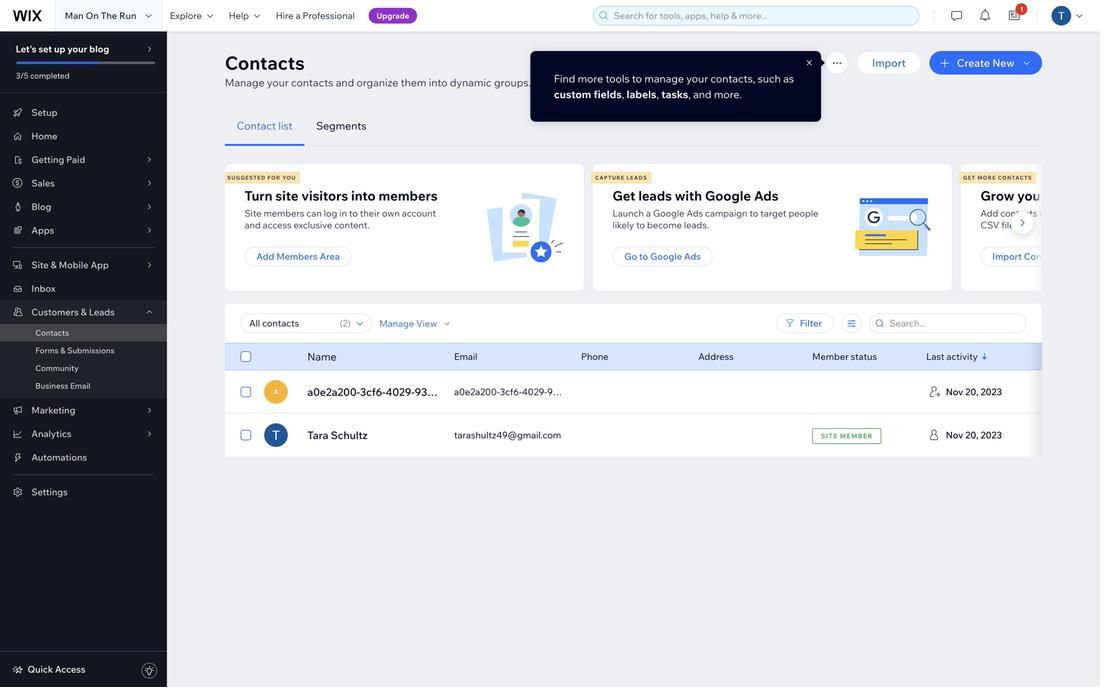 Task type: describe. For each thing, give the bounding box(es) containing it.
to down launch
[[636, 219, 645, 231]]

(
[[340, 318, 343, 329]]

view inside popup button
[[416, 318, 437, 329]]

nov 20, 2023 for 1st view link from the top of the page
[[946, 387, 1002, 398]]

0 vertical spatial a
[[296, 10, 301, 21]]

find more tools to manage your contacts, such as custom fields , labels , tasks , and more.
[[554, 72, 794, 101]]

exclusive
[[294, 219, 332, 231]]

your inside find more tools to manage your contacts, such as custom fields , labels , tasks , and more.
[[687, 72, 709, 85]]

activity
[[947, 351, 978, 363]]

list containing turn site visitors into members
[[223, 164, 1101, 291]]

1 vertical spatial ads
[[687, 208, 703, 219]]

& for forms
[[60, 346, 66, 356]]

contact list
[[237, 119, 293, 132]]

site & mobile app
[[31, 259, 109, 271]]

ads inside 'button'
[[684, 251, 701, 262]]

create new button
[[930, 51, 1043, 75]]

get leads with google ads launch a google ads campaign to target people likely to become leads.
[[613, 188, 819, 231]]

1 nov from the top
[[946, 387, 964, 398]]

analytics
[[31, 428, 72, 440]]

learn more button
[[534, 75, 589, 90]]

quick
[[28, 664, 53, 676]]

1 , from the left
[[622, 88, 625, 101]]

1
[[1020, 5, 1024, 13]]

get
[[964, 175, 976, 181]]

marketing
[[31, 405, 75, 416]]

contacts
[[998, 175, 1033, 181]]

leads
[[627, 175, 648, 181]]

create
[[957, 56, 990, 69]]

inbox
[[31, 283, 55, 294]]

man
[[65, 10, 84, 21]]

manage inside contacts manage your contacts and organize them into dynamic groups. learn more
[[225, 76, 265, 89]]

segments button
[[305, 106, 378, 146]]

to inside find more tools to manage your contacts, such as custom fields , labels , tasks , and more.
[[632, 72, 642, 85]]

3/5
[[16, 71, 28, 81]]

2 view link from the top
[[936, 424, 991, 447]]

email inside sidebar element
[[70, 381, 90, 391]]

sales
[[31, 178, 55, 189]]

getting
[[31, 154, 64, 165]]

to inside 'button'
[[639, 251, 648, 262]]

site for site member
[[821, 432, 838, 441]]

contact
[[237, 119, 276, 132]]

tara schultz
[[308, 429, 368, 442]]

fields
[[594, 88, 622, 101]]

more inside find more tools to manage your contacts, such as custom fields , labels , tasks , and more.
[[578, 72, 603, 85]]

as
[[784, 72, 794, 85]]

0 vertical spatial member
[[813, 351, 849, 363]]

app
[[91, 259, 109, 271]]

log
[[324, 208, 337, 219]]

man on the run
[[65, 10, 137, 21]]

20, for 1st view link from the bottom of the page
[[966, 430, 979, 441]]

get
[[613, 188, 636, 204]]

blog button
[[0, 195, 167, 219]]

up
[[54, 43, 65, 55]]

list
[[278, 119, 293, 132]]

labels
[[627, 88, 657, 101]]

help button
[[221, 0, 268, 31]]

content.
[[334, 219, 370, 231]]

2 vertical spatial view
[[951, 429, 976, 442]]

1 vertical spatial member
[[840, 432, 873, 441]]

submissions
[[67, 346, 115, 356]]

such
[[758, 72, 781, 85]]

apps button
[[0, 219, 167, 242]]

status
[[851, 351, 877, 363]]

a
[[274, 388, 279, 396]]

blog
[[31, 201, 51, 213]]

contacts,
[[711, 72, 756, 85]]

manage view button
[[380, 318, 453, 330]]

2 nov from the top
[[946, 430, 964, 441]]

community
[[35, 364, 79, 373]]

your inside grow your contact l add contacts by importing th
[[1018, 188, 1046, 204]]

leads
[[89, 307, 115, 318]]

more.
[[714, 88, 742, 101]]

customers & leads button
[[0, 301, 167, 324]]

and inside contacts manage your contacts and organize them into dynamic groups. learn more
[[336, 76, 354, 89]]

forms & submissions
[[35, 346, 115, 356]]

add inside button
[[256, 251, 274, 262]]

contacts link
[[0, 324, 167, 342]]

import contacts button
[[981, 247, 1075, 267]]

add members area button
[[245, 247, 352, 267]]

1 vertical spatial google
[[653, 208, 685, 219]]

manage view
[[380, 318, 437, 329]]

and inside find more tools to manage your contacts, such as custom fields , labels , tasks , and more.
[[693, 88, 712, 101]]

setup link
[[0, 101, 167, 124]]

import contacts
[[993, 251, 1064, 262]]

add members area
[[256, 251, 340, 262]]

2 2023 from the top
[[981, 430, 1002, 441]]

hire
[[276, 10, 294, 21]]

0 vertical spatial members
[[379, 188, 438, 204]]

likely
[[613, 219, 634, 231]]

area
[[320, 251, 340, 262]]

Search for tools, apps, help & more... field
[[610, 7, 915, 25]]

your inside sidebar element
[[67, 43, 87, 55]]

1 horizontal spatial email
[[454, 351, 478, 363]]

contacts for contacts
[[35, 328, 69, 338]]

learn
[[534, 76, 561, 89]]

go to google ads button
[[613, 247, 713, 267]]

forms & submissions link
[[0, 342, 167, 360]]

leads.
[[684, 219, 709, 231]]

a inside get leads with google ads launch a google ads campaign to target people likely to become leads.
[[646, 208, 651, 219]]

customers & leads
[[31, 307, 115, 318]]

1 vertical spatial members
[[264, 208, 304, 219]]

last activity
[[927, 351, 978, 363]]

visitors
[[302, 188, 348, 204]]

upgrade
[[377, 11, 410, 21]]

campaign
[[705, 208, 748, 219]]

dynamic
[[450, 76, 492, 89]]

2
[[343, 318, 348, 329]]

suggested for you
[[227, 175, 296, 181]]

home link
[[0, 124, 167, 148]]

become
[[647, 219, 682, 231]]

contact
[[1049, 188, 1097, 204]]

their
[[360, 208, 380, 219]]

site member
[[821, 432, 873, 441]]



Task type: locate. For each thing, give the bounding box(es) containing it.
contacts up list
[[291, 76, 334, 89]]

google up become
[[653, 208, 685, 219]]

manage up contact
[[225, 76, 265, 89]]

create new
[[957, 56, 1015, 69]]

marketing button
[[0, 399, 167, 423]]

to
[[632, 72, 642, 85], [349, 208, 358, 219], [750, 208, 759, 219], [636, 219, 645, 231], [639, 251, 648, 262]]

google down become
[[651, 251, 682, 262]]

turn
[[245, 188, 273, 204]]

1 horizontal spatial &
[[60, 346, 66, 356]]

tasks
[[662, 88, 689, 101]]

None checkbox
[[241, 385, 251, 400]]

ads up leads.
[[687, 208, 703, 219]]

Search... field
[[886, 314, 1022, 333]]

& left mobile
[[51, 259, 57, 271]]

0 horizontal spatial site
[[31, 259, 49, 271]]

1 20, from the top
[[966, 387, 979, 398]]

capture leads
[[595, 175, 648, 181]]

import for import contacts
[[993, 251, 1022, 262]]

add left members
[[256, 251, 274, 262]]

member status
[[813, 351, 877, 363]]

2 , from the left
[[657, 88, 659, 101]]

tara
[[308, 429, 329, 442]]

0 vertical spatial 20,
[[966, 387, 979, 398]]

ads up target on the right
[[754, 188, 779, 204]]

2 vertical spatial ads
[[684, 251, 701, 262]]

automations
[[31, 452, 87, 463]]

your
[[67, 43, 87, 55], [687, 72, 709, 85], [267, 76, 289, 89], [1018, 188, 1046, 204]]

list
[[223, 164, 1101, 291]]

leads
[[639, 188, 672, 204]]

0 vertical spatial &
[[51, 259, 57, 271]]

upgrade button
[[369, 8, 417, 24]]

to up labels
[[632, 72, 642, 85]]

2 vertical spatial &
[[60, 346, 66, 356]]

0 horizontal spatial add
[[256, 251, 274, 262]]

0 horizontal spatial contacts
[[35, 328, 69, 338]]

0 horizontal spatial ,
[[622, 88, 625, 101]]

professional
[[303, 10, 355, 21]]

more
[[978, 175, 997, 181]]

1 horizontal spatial into
[[429, 76, 448, 89]]

you
[[283, 175, 296, 181]]

getting paid button
[[0, 148, 167, 172]]

import inside import button
[[873, 56, 906, 69]]

0 vertical spatial site
[[245, 208, 262, 219]]

0 horizontal spatial email
[[70, 381, 90, 391]]

site for site & mobile app
[[31, 259, 49, 271]]

0 vertical spatial view
[[416, 318, 437, 329]]

1 nov 20, 2023 from the top
[[946, 387, 1002, 398]]

business email
[[35, 381, 90, 391]]

a
[[296, 10, 301, 21], [646, 208, 651, 219]]

name
[[308, 350, 337, 364]]

nov 20, 2023 for 1st view link from the bottom of the page
[[946, 430, 1002, 441]]

0 vertical spatial add
[[981, 208, 999, 219]]

0 horizontal spatial &
[[51, 259, 57, 271]]

, left more.
[[689, 88, 691, 101]]

your up by
[[1018, 188, 1046, 204]]

2 horizontal spatial contacts
[[1024, 251, 1064, 262]]

setup
[[31, 107, 57, 118]]

0 horizontal spatial a
[[296, 10, 301, 21]]

more
[[578, 72, 603, 85], [564, 76, 589, 89]]

contacts inside contacts manage your contacts and organize them into dynamic groups. learn more
[[225, 51, 305, 74]]

20, for 1st view link from the top of the page
[[966, 387, 979, 398]]

members up account on the left top of the page
[[379, 188, 438, 204]]

2 vertical spatial google
[[651, 251, 682, 262]]

Unsaved view field
[[245, 314, 336, 333]]

contacts inside grow your contact l add contacts by importing th
[[1001, 208, 1038, 219]]

a right hire
[[296, 10, 301, 21]]

1 horizontal spatial members
[[379, 188, 438, 204]]

apps
[[31, 225, 54, 236]]

tara schultz image
[[264, 424, 288, 447]]

mobile
[[59, 259, 89, 271]]

people
[[789, 208, 819, 219]]

0 vertical spatial nov 20, 2023
[[946, 387, 1002, 398]]

tools
[[606, 72, 630, 85]]

)
[[348, 318, 351, 329]]

& for customers
[[81, 307, 87, 318]]

, down manage
[[657, 88, 659, 101]]

and inside turn site visitors into members site members can log in to their own account and access exclusive content.
[[245, 219, 261, 231]]

ads
[[754, 188, 779, 204], [687, 208, 703, 219], [684, 251, 701, 262]]

to left target on the right
[[750, 208, 759, 219]]

1 vertical spatial &
[[81, 307, 87, 318]]

2 vertical spatial contacts
[[35, 328, 69, 338]]

contacts up "forms" at the bottom of page
[[35, 328, 69, 338]]

your up tasks
[[687, 72, 709, 85]]

1 horizontal spatial ,
[[657, 88, 659, 101]]

your inside contacts manage your contacts and organize them into dynamic groups. learn more
[[267, 76, 289, 89]]

more right learn
[[564, 76, 589, 89]]

1 vertical spatial view
[[951, 386, 976, 399]]

google inside 'button'
[[651, 251, 682, 262]]

custom
[[554, 88, 592, 101]]

and left access
[[245, 219, 261, 231]]

google
[[705, 188, 751, 204], [653, 208, 685, 219], [651, 251, 682, 262]]

0 horizontal spatial and
[[245, 219, 261, 231]]

contacts down by
[[1024, 251, 1064, 262]]

0 horizontal spatial contacts
[[291, 76, 334, 89]]

address
[[699, 351, 734, 363]]

completed
[[30, 71, 70, 81]]

2 horizontal spatial site
[[821, 432, 838, 441]]

1 vertical spatial email
[[70, 381, 90, 391]]

to inside turn site visitors into members site members can log in to their own account and access exclusive content.
[[349, 208, 358, 219]]

0 horizontal spatial import
[[873, 56, 906, 69]]

1 horizontal spatial contacts
[[225, 51, 305, 74]]

1 vertical spatial import
[[993, 251, 1022, 262]]

into up their
[[351, 188, 376, 204]]

inbox link
[[0, 277, 167, 301]]

1 horizontal spatial add
[[981, 208, 999, 219]]

0 vertical spatial into
[[429, 76, 448, 89]]

& left leads
[[81, 307, 87, 318]]

tab list containing contact list
[[225, 106, 1043, 146]]

tab list
[[225, 106, 1043, 146]]

quick access
[[28, 664, 85, 676]]

1 horizontal spatial and
[[336, 76, 354, 89]]

0 horizontal spatial into
[[351, 188, 376, 204]]

1 horizontal spatial import
[[993, 251, 1022, 262]]

getting paid
[[31, 154, 85, 165]]

contacts
[[225, 51, 305, 74], [1024, 251, 1064, 262], [35, 328, 69, 338]]

your right up
[[67, 43, 87, 55]]

0 vertical spatial ads
[[754, 188, 779, 204]]

contacts for contacts manage your contacts and organize them into dynamic groups. learn more
[[225, 51, 305, 74]]

1 vertical spatial contacts
[[1024, 251, 1064, 262]]

2 horizontal spatial and
[[693, 88, 712, 101]]

access
[[263, 219, 292, 231]]

, down tools
[[622, 88, 625, 101]]

let's set up your blog
[[16, 43, 109, 55]]

0 horizontal spatial members
[[264, 208, 304, 219]]

google up campaign
[[705, 188, 751, 204]]

sidebar element
[[0, 31, 167, 688]]

1 2023 from the top
[[981, 387, 1002, 398]]

schultz
[[331, 429, 368, 442]]

1 vertical spatial nov
[[946, 430, 964, 441]]

members
[[277, 251, 318, 262]]

1 vertical spatial manage
[[380, 318, 414, 329]]

view link
[[936, 381, 991, 404], [936, 424, 991, 447]]

can
[[307, 208, 322, 219]]

1 vertical spatial nov 20, 2023
[[946, 430, 1002, 441]]

blog
[[89, 43, 109, 55]]

site & mobile app button
[[0, 254, 167, 277]]

1 vertical spatial into
[[351, 188, 376, 204]]

1 view link from the top
[[936, 381, 991, 404]]

the
[[101, 10, 117, 21]]

customers
[[31, 307, 79, 318]]

import for import
[[873, 56, 906, 69]]

your up list
[[267, 76, 289, 89]]

more inside contacts manage your contacts and organize them into dynamic groups. learn more
[[564, 76, 589, 89]]

grow
[[981, 188, 1015, 204]]

into right the them
[[429, 76, 448, 89]]

1 vertical spatial a
[[646, 208, 651, 219]]

3 , from the left
[[689, 88, 691, 101]]

members up access
[[264, 208, 304, 219]]

1 horizontal spatial contacts
[[1001, 208, 1038, 219]]

,
[[622, 88, 625, 101], [657, 88, 659, 101], [689, 88, 691, 101]]

manage inside popup button
[[380, 318, 414, 329]]

contact list button
[[225, 106, 305, 146]]

2 horizontal spatial ,
[[689, 88, 691, 101]]

manage right )
[[380, 318, 414, 329]]

members
[[379, 188, 438, 204], [264, 208, 304, 219]]

contacts inside contacts manage your contacts and organize them into dynamic groups. learn more
[[291, 76, 334, 89]]

help
[[229, 10, 249, 21]]

& right "forms" at the bottom of page
[[60, 346, 66, 356]]

1 vertical spatial contacts
[[1001, 208, 1038, 219]]

site
[[245, 208, 262, 219], [31, 259, 49, 271], [821, 432, 838, 441]]

for
[[268, 175, 281, 181]]

organize
[[357, 76, 399, 89]]

1 vertical spatial 20,
[[966, 430, 979, 441]]

add down grow
[[981, 208, 999, 219]]

member
[[813, 351, 849, 363], [840, 432, 873, 441]]

2 20, from the top
[[966, 430, 979, 441]]

run
[[119, 10, 137, 21]]

0 vertical spatial view link
[[936, 381, 991, 404]]

and left organize
[[336, 76, 354, 89]]

add inside grow your contact l add contacts by importing th
[[981, 208, 999, 219]]

1 vertical spatial 2023
[[981, 430, 1002, 441]]

filter
[[800, 318, 822, 329]]

site inside site & mobile app dropdown button
[[31, 259, 49, 271]]

new
[[993, 56, 1015, 69]]

0 vertical spatial nov
[[946, 387, 964, 398]]

1 vertical spatial view link
[[936, 424, 991, 447]]

contacts manage your contacts and organize them into dynamic groups. learn more
[[225, 51, 589, 89]]

1 horizontal spatial manage
[[380, 318, 414, 329]]

2 horizontal spatial &
[[81, 307, 87, 318]]

site inside turn site visitors into members site members can log in to their own account and access exclusive content.
[[245, 208, 262, 219]]

automations link
[[0, 446, 167, 470]]

to right go
[[639, 251, 648, 262]]

20,
[[966, 387, 979, 398], [966, 430, 979, 441]]

1 horizontal spatial a
[[646, 208, 651, 219]]

contacts inside import contacts button
[[1024, 251, 1064, 262]]

account
[[402, 208, 436, 219]]

& for site
[[51, 259, 57, 271]]

import
[[873, 56, 906, 69], [993, 251, 1022, 262]]

them
[[401, 76, 427, 89]]

contacts left by
[[1001, 208, 1038, 219]]

capture
[[595, 175, 625, 181]]

manage
[[225, 76, 265, 89], [380, 318, 414, 329]]

more up fields
[[578, 72, 603, 85]]

contacts down hire
[[225, 51, 305, 74]]

0 vertical spatial 2023
[[981, 387, 1002, 398]]

contacts inside the contacts link
[[35, 328, 69, 338]]

explore
[[170, 10, 202, 21]]

0 vertical spatial contacts
[[291, 76, 334, 89]]

ads down leads.
[[684, 251, 701, 262]]

launch
[[613, 208, 644, 219]]

into inside turn site visitors into members site members can log in to their own account and access exclusive content.
[[351, 188, 376, 204]]

0 vertical spatial google
[[705, 188, 751, 204]]

2 nov 20, 2023 from the top
[[946, 430, 1002, 441]]

import inside import contacts button
[[993, 251, 1022, 262]]

a down leads on the right top of the page
[[646, 208, 651, 219]]

and left more.
[[693, 88, 712, 101]]

0 vertical spatial manage
[[225, 76, 265, 89]]

with
[[675, 188, 702, 204]]

None checkbox
[[241, 349, 251, 365], [241, 428, 251, 443], [241, 349, 251, 365], [241, 428, 251, 443]]

1 vertical spatial add
[[256, 251, 274, 262]]

1 vertical spatial site
[[31, 259, 49, 271]]

get more contacts
[[964, 175, 1033, 181]]

sales button
[[0, 172, 167, 195]]

0 vertical spatial email
[[454, 351, 478, 363]]

turn site visitors into members site members can log in to their own account and access exclusive content.
[[245, 188, 438, 231]]

let's
[[16, 43, 36, 55]]

into inside contacts manage your contacts and organize them into dynamic groups. learn more
[[429, 76, 448, 89]]

segments
[[316, 119, 367, 132]]

find
[[554, 72, 576, 85]]

0 vertical spatial import
[[873, 56, 906, 69]]

nov
[[946, 387, 964, 398], [946, 430, 964, 441]]

0 vertical spatial contacts
[[225, 51, 305, 74]]

suggested
[[227, 175, 266, 181]]

tarashultz49@gmail.com
[[454, 430, 561, 441]]

2 vertical spatial site
[[821, 432, 838, 441]]

to right in at the left top
[[349, 208, 358, 219]]

last
[[927, 351, 945, 363]]

go
[[625, 251, 637, 262]]

forms
[[35, 346, 59, 356]]

0 horizontal spatial manage
[[225, 76, 265, 89]]

1 horizontal spatial site
[[245, 208, 262, 219]]



Task type: vqa. For each thing, say whether or not it's contained in the screenshot.
'visitors,'
no



